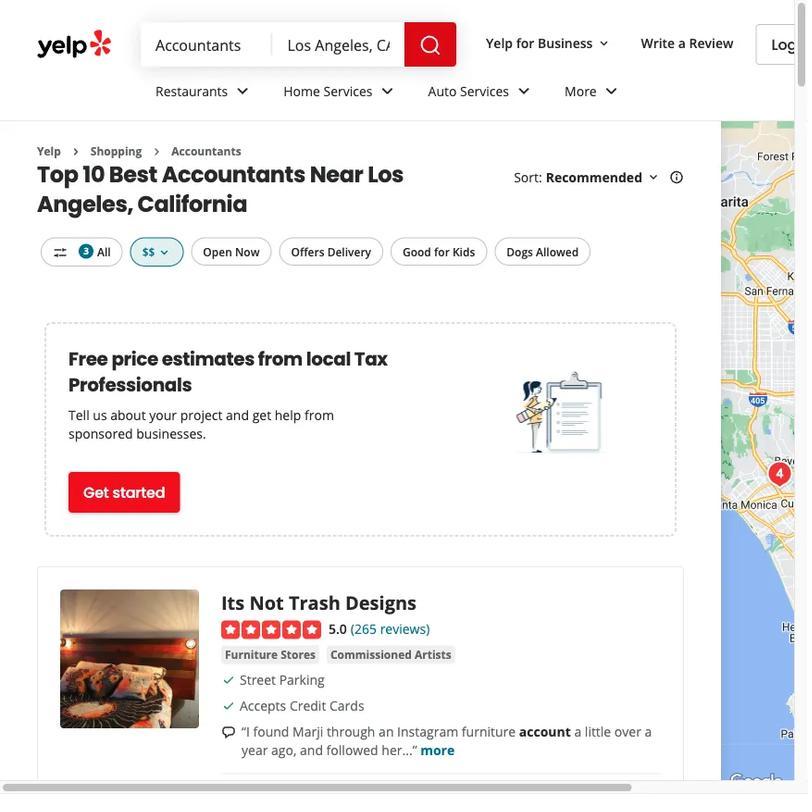 Task type: vqa. For each thing, say whether or not it's contained in the screenshot.
the '10'
yes



Task type: describe. For each thing, give the bounding box(es) containing it.
none field the near
[[288, 34, 390, 55]]

found
[[253, 724, 289, 741]]

recommended button
[[546, 169, 662, 186]]

not
[[250, 590, 284, 616]]

16 checkmark v2 image for street parking
[[221, 673, 236, 688]]

furniture stores
[[225, 648, 316, 663]]

3
[[84, 245, 89, 257]]

(265
[[351, 621, 377, 638]]

yelp for yelp for business
[[487, 34, 513, 52]]

none field find
[[156, 34, 258, 55]]

16 chevron right v2 image for shopping
[[68, 144, 83, 159]]

help
[[275, 406, 301, 424]]

accountants up california on the left
[[172, 144, 241, 159]]

an
[[379, 724, 394, 741]]

write
[[642, 34, 676, 52]]

designs
[[346, 590, 417, 616]]

0 horizontal spatial a
[[575, 724, 582, 741]]

street
[[240, 672, 276, 689]]

its not trash designs image
[[60, 590, 199, 729]]

in
[[801, 34, 809, 55]]

its not trash designs link
[[221, 590, 417, 616]]

kids
[[453, 244, 476, 259]]

"i found marji through an instagram furniture account
[[242, 724, 571, 741]]

open now button
[[191, 238, 272, 266]]

get
[[83, 483, 109, 503]]

top 10 best accountants near los angeles, california
[[37, 159, 404, 220]]

more
[[421, 742, 455, 760]]

artists
[[415, 648, 452, 663]]

top
[[37, 159, 78, 190]]

good
[[403, 244, 432, 259]]

10
[[83, 159, 105, 190]]

through
[[327, 724, 376, 741]]

all
[[97, 244, 111, 259]]

auto services link
[[414, 67, 550, 120]]

commissioned artists button
[[327, 646, 456, 665]]

tell
[[69, 406, 90, 424]]

about
[[110, 406, 146, 424]]

16 chevron down v2 image
[[647, 170, 662, 185]]

local
[[306, 346, 351, 372]]

little
[[585, 724, 612, 741]]

and inside free price estimates from local tax professionals tell us about your project and get help from sponsored businesses.
[[226, 406, 249, 424]]

16 filter v2 image
[[53, 245, 68, 260]]

(265 reviews)
[[351, 621, 430, 638]]

angeles,
[[37, 188, 133, 220]]

16 speech v2 image
[[221, 726, 236, 741]]

home
[[284, 82, 320, 100]]

followed
[[327, 742, 379, 760]]

log
[[772, 34, 798, 55]]

dogs
[[507, 244, 534, 259]]

business categories element
[[141, 67, 809, 120]]

its not trash designs
[[221, 590, 417, 616]]

services for auto services
[[461, 82, 510, 100]]

1 horizontal spatial a
[[645, 724, 653, 741]]

price
[[112, 346, 158, 372]]

a little over a year ago, and followed her..."
[[242, 724, 653, 760]]

0 vertical spatial from
[[258, 346, 303, 372]]

2 horizontal spatial a
[[679, 34, 687, 52]]

cards
[[330, 698, 365, 715]]

chefs' toys image
[[762, 456, 799, 493]]

home services link
[[269, 67, 414, 120]]

commissioned
[[331, 648, 412, 663]]

shopping
[[91, 144, 142, 159]]

yelp for yelp link
[[37, 144, 61, 159]]

16 chevron right v2 image for accountants
[[149, 144, 164, 159]]

free price estimates from local tax professionals tell us about your project and get help from sponsored businesses.
[[69, 346, 388, 442]]

write a review
[[642, 34, 734, 52]]

account
[[520, 724, 571, 741]]

auto services
[[429, 82, 510, 100]]

sort:
[[514, 169, 543, 186]]

dogs allowed
[[507, 244, 579, 259]]

16 info v2 image
[[670, 170, 685, 185]]

year
[[242, 742, 268, 760]]

get
[[253, 406, 272, 424]]

reviews)
[[380, 621, 430, 638]]

search image
[[420, 34, 442, 57]]

project
[[180, 406, 223, 424]]

furniture stores button
[[221, 646, 320, 665]]

sponsored
[[69, 425, 133, 442]]

offers
[[291, 244, 325, 259]]

write a review link
[[634, 26, 742, 59]]

24 chevron down v2 image for home services
[[377, 80, 399, 102]]

shopping link
[[91, 144, 142, 159]]

recommended
[[546, 169, 643, 186]]

now
[[235, 244, 260, 259]]

open now
[[203, 244, 260, 259]]

"i
[[242, 724, 250, 741]]

trash
[[289, 590, 341, 616]]

more link
[[421, 742, 455, 760]]

over
[[615, 724, 642, 741]]

auto
[[429, 82, 457, 100]]

professionals
[[69, 372, 192, 398]]

Near text field
[[288, 34, 390, 55]]

commissioned artists
[[331, 648, 452, 663]]

5.0 link
[[329, 619, 347, 639]]

good for kids button
[[391, 238, 488, 266]]

started
[[113, 483, 165, 503]]



Task type: locate. For each thing, give the bounding box(es) containing it.
street parking
[[240, 672, 325, 689]]

services right the auto
[[461, 82, 510, 100]]

more
[[565, 82, 597, 100]]

0 vertical spatial for
[[517, 34, 535, 52]]

businesses.
[[136, 425, 206, 442]]

24 chevron down v2 image for restaurants
[[232, 80, 254, 102]]

offers delivery
[[291, 244, 372, 259]]

google image
[[726, 771, 788, 795]]

16 checkmark v2 image left street
[[221, 673, 236, 688]]

16 chevron right v2 image right yelp link
[[68, 144, 83, 159]]

24 chevron down v2 image
[[232, 80, 254, 102], [601, 80, 623, 102]]

yelp for business button
[[479, 26, 619, 59]]

16 chevron down v2 image for $$
[[157, 245, 172, 260]]

16 checkmark v2 image
[[221, 673, 236, 688], [221, 699, 236, 714]]

0 horizontal spatial 16 chevron right v2 image
[[68, 144, 83, 159]]

0 vertical spatial 16 checkmark v2 image
[[221, 673, 236, 688]]

16 checkmark v2 image up 16 speech v2 icon at the left bottom of the page
[[221, 699, 236, 714]]

24 chevron down v2 image inside 'auto services' link
[[513, 80, 536, 102]]

1 vertical spatial and
[[300, 742, 323, 760]]

24 chevron down v2 image inside home services link
[[377, 80, 399, 102]]

2 24 chevron down v2 image from the left
[[513, 80, 536, 102]]

1 vertical spatial 16 checkmark v2 image
[[221, 699, 236, 714]]

yelp link
[[37, 144, 61, 159]]

best
[[109, 159, 157, 190]]

0 horizontal spatial from
[[258, 346, 303, 372]]

a right write
[[679, 34, 687, 52]]

map region
[[517, 34, 809, 795]]

parking
[[279, 672, 325, 689]]

0 horizontal spatial 24 chevron down v2 image
[[232, 80, 254, 102]]

services right home
[[324, 82, 373, 100]]

0 horizontal spatial services
[[324, 82, 373, 100]]

1 24 chevron down v2 image from the left
[[232, 80, 254, 102]]

24 chevron down v2 image for more
[[601, 80, 623, 102]]

16 checkmark v2 image for accepts credit cards
[[221, 699, 236, 714]]

from right help
[[305, 406, 334, 424]]

16 chevron right v2 image right shopping
[[149, 144, 164, 159]]

16 chevron down v2 image for yelp for business
[[597, 36, 612, 51]]

a left "little"
[[575, 724, 582, 741]]

0 vertical spatial 16 chevron down v2 image
[[597, 36, 612, 51]]

get started
[[83, 483, 165, 503]]

1 24 chevron down v2 image from the left
[[377, 80, 399, 102]]

1 horizontal spatial for
[[517, 34, 535, 52]]

and left "get"
[[226, 406, 249, 424]]

more link
[[550, 67, 638, 120]]

for left business
[[517, 34, 535, 52]]

ago,
[[272, 742, 297, 760]]

log in link
[[757, 24, 809, 65]]

accountants inside top 10 best accountants near los angeles, california
[[162, 159, 306, 190]]

$$
[[142, 244, 155, 259]]

1 16 checkmark v2 image from the top
[[221, 673, 236, 688]]

0 horizontal spatial and
[[226, 406, 249, 424]]

24 chevron down v2 image inside restaurants link
[[232, 80, 254, 102]]

2 24 chevron down v2 image from the left
[[601, 80, 623, 102]]

5 star rating image
[[221, 621, 322, 640]]

good for kids
[[403, 244, 476, 259]]

24 chevron down v2 image inside more link
[[601, 80, 623, 102]]

0 vertical spatial yelp
[[487, 34, 513, 52]]

commissioned artists link
[[327, 646, 456, 665]]

none field up home services
[[288, 34, 390, 55]]

her..."
[[382, 742, 417, 760]]

(265 reviews) link
[[351, 619, 430, 639]]

credit
[[290, 698, 326, 715]]

None field
[[156, 34, 258, 55], [288, 34, 390, 55]]

filters group
[[37, 238, 595, 267]]

for for good
[[435, 244, 450, 259]]

allowed
[[537, 244, 579, 259]]

restaurants link
[[141, 67, 269, 120]]

and inside a little over a year ago, and followed her..."
[[300, 742, 323, 760]]

estimates
[[162, 346, 255, 372]]

none field up restaurants
[[156, 34, 258, 55]]

yelp for business
[[487, 34, 593, 52]]

get started button
[[69, 472, 180, 513]]

from left local
[[258, 346, 303, 372]]

0 horizontal spatial 24 chevron down v2 image
[[377, 80, 399, 102]]

yelp up 'auto services' link at the right
[[487, 34, 513, 52]]

for inside filters group
[[435, 244, 450, 259]]

16 chevron right v2 image
[[68, 144, 83, 159], [149, 144, 164, 159]]

yelp left 10
[[37, 144, 61, 159]]

offers delivery button
[[279, 238, 384, 266]]

1 services from the left
[[324, 82, 373, 100]]

for left kids
[[435, 244, 450, 259]]

delivery
[[328, 244, 372, 259]]

24 chevron down v2 image
[[377, 80, 399, 102], [513, 80, 536, 102]]

business
[[538, 34, 593, 52]]

for for yelp
[[517, 34, 535, 52]]

furniture
[[462, 724, 516, 741]]

yelp
[[487, 34, 513, 52], [37, 144, 61, 159]]

and
[[226, 406, 249, 424], [300, 742, 323, 760]]

home services
[[284, 82, 373, 100]]

furniture
[[225, 648, 278, 663]]

your
[[149, 406, 177, 424]]

16 chevron down v2 image right $$ on the top of the page
[[157, 245, 172, 260]]

accountants up open now on the top left of page
[[162, 159, 306, 190]]

free price estimates from local tax professionals image
[[517, 368, 609, 460]]

16 chevron down v2 image inside yelp for business button
[[597, 36, 612, 51]]

0 horizontal spatial for
[[435, 244, 450, 259]]

2 16 chevron right v2 image from the left
[[149, 144, 164, 159]]

0 horizontal spatial none field
[[156, 34, 258, 55]]

3 all
[[84, 244, 111, 259]]

tax
[[355, 346, 388, 372]]

24 chevron down v2 image left the auto
[[377, 80, 399, 102]]

0 horizontal spatial yelp
[[37, 144, 61, 159]]

review
[[690, 34, 734, 52]]

free
[[69, 346, 108, 372]]

1 horizontal spatial 16 chevron down v2 image
[[597, 36, 612, 51]]

2 none field from the left
[[288, 34, 390, 55]]

1 horizontal spatial yelp
[[487, 34, 513, 52]]

1 horizontal spatial none field
[[288, 34, 390, 55]]

Find text field
[[156, 34, 258, 55]]

accepts credit cards
[[240, 698, 365, 715]]

1 horizontal spatial 16 chevron right v2 image
[[149, 144, 164, 159]]

24 chevron down v2 image for auto services
[[513, 80, 536, 102]]

1 vertical spatial from
[[305, 406, 334, 424]]

restaurants
[[156, 82, 228, 100]]

16 chevron down v2 image inside $$ dropdown button
[[157, 245, 172, 260]]

24 chevron down v2 image right more
[[601, 80, 623, 102]]

16 chevron down v2 image right business
[[597, 36, 612, 51]]

stores
[[281, 648, 316, 663]]

1 horizontal spatial services
[[461, 82, 510, 100]]

1 horizontal spatial from
[[305, 406, 334, 424]]

1 vertical spatial for
[[435, 244, 450, 259]]

1 none field from the left
[[156, 34, 258, 55]]

1 horizontal spatial 24 chevron down v2 image
[[513, 80, 536, 102]]

24 chevron down v2 image right restaurants
[[232, 80, 254, 102]]

for
[[517, 34, 535, 52], [435, 244, 450, 259]]

log in
[[772, 34, 809, 55]]

1 horizontal spatial and
[[300, 742, 323, 760]]

a
[[679, 34, 687, 52], [575, 724, 582, 741], [645, 724, 653, 741]]

$$ button
[[130, 238, 184, 267]]

24 chevron down v2 image down yelp for business
[[513, 80, 536, 102]]

marji
[[293, 724, 324, 741]]

None search field
[[141, 22, 461, 67]]

from
[[258, 346, 303, 372], [305, 406, 334, 424]]

1 16 chevron right v2 image from the left
[[68, 144, 83, 159]]

0 vertical spatial and
[[226, 406, 249, 424]]

los
[[368, 159, 404, 190]]

0 horizontal spatial 16 chevron down v2 image
[[157, 245, 172, 260]]

1 vertical spatial 16 chevron down v2 image
[[157, 245, 172, 260]]

yelp inside button
[[487, 34, 513, 52]]

1 horizontal spatial 24 chevron down v2 image
[[601, 80, 623, 102]]

its
[[221, 590, 245, 616]]

accountants
[[172, 144, 241, 159], [162, 159, 306, 190]]

california
[[138, 188, 247, 220]]

a right over
[[645, 724, 653, 741]]

open
[[203, 244, 232, 259]]

2 services from the left
[[461, 82, 510, 100]]

and down marji
[[300, 742, 323, 760]]

16 chevron down v2 image
[[597, 36, 612, 51], [157, 245, 172, 260]]

2 16 checkmark v2 image from the top
[[221, 699, 236, 714]]

accountants link
[[172, 144, 241, 159]]

1 vertical spatial yelp
[[37, 144, 61, 159]]

us
[[93, 406, 107, 424]]

services for home services
[[324, 82, 373, 100]]



